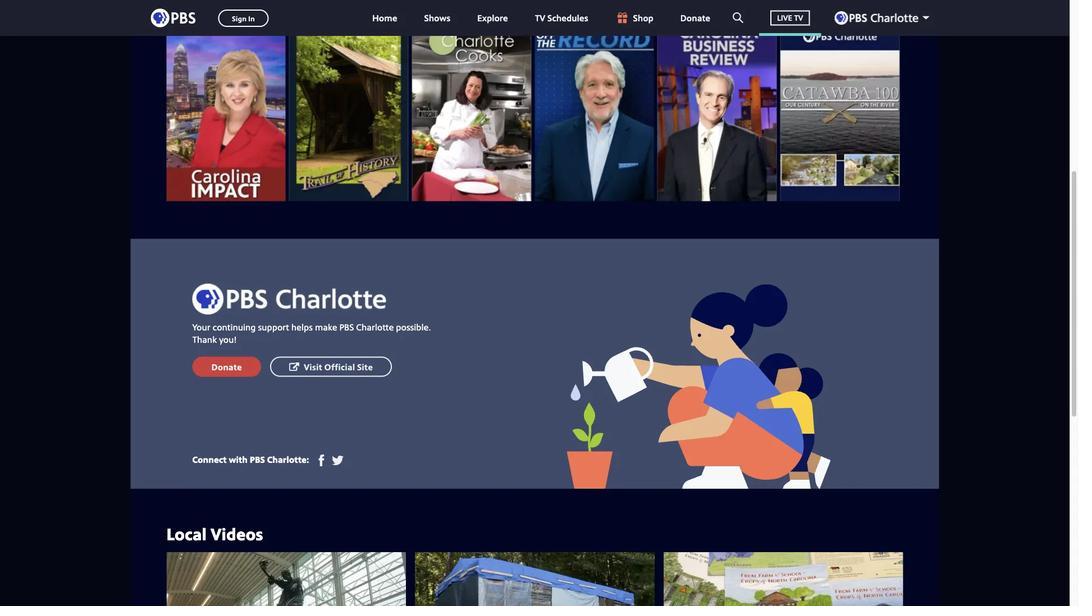 Task type: vqa. For each thing, say whether or not it's contained in the screenshot.
See Full Schedule LINK
no



Task type: locate. For each thing, give the bounding box(es) containing it.
shop link
[[604, 0, 665, 36]]

tv schedules link
[[524, 0, 600, 36]]

1 vertical spatial donate
[[211, 361, 242, 373]]

0 vertical spatial donate link
[[669, 0, 722, 36]]

1 horizontal spatial donate
[[681, 12, 711, 24]]

0 horizontal spatial tv
[[535, 12, 545, 24]]

tv left schedules
[[535, 12, 545, 24]]

videos
[[211, 523, 263, 546]]

donate
[[681, 12, 711, 24], [211, 361, 242, 373]]

1 horizontal spatial pbs charlotte image
[[835, 11, 919, 25]]

local videos
[[167, 523, 263, 546]]

search image
[[733, 12, 744, 23]]

1 (opens in new window) image from the left
[[316, 455, 327, 467]]

tv
[[535, 12, 545, 24], [794, 12, 803, 23]]

your continuing support helps make pbs charlotte possible. thank you!
[[192, 321, 431, 345]]

1 horizontal spatial pbs
[[340, 321, 354, 333]]

explore link
[[466, 0, 519, 36]]

home link
[[361, 0, 409, 36]]

trail of history image
[[289, 23, 408, 201]]

0 horizontal spatial (opens in new window) image
[[316, 455, 327, 467]]

0 horizontal spatial donate
[[211, 361, 242, 373]]

0 vertical spatial donate
[[681, 12, 711, 24]]

video thumbnail: carolina impact carolina impact: november 7th, 2023 image
[[664, 553, 903, 607]]

continuing
[[213, 321, 256, 333]]

pbs
[[340, 321, 354, 333], [250, 454, 265, 466]]

visit
[[304, 361, 322, 373]]

pbs right with
[[250, 454, 265, 466]]

donate down you!
[[211, 361, 242, 373]]

visit official site
[[304, 361, 373, 373]]

1 horizontal spatial (opens in new window) image
[[332, 455, 344, 467]]

0 vertical spatial pbs charlotte image
[[835, 11, 919, 25]]

1 vertical spatial pbs charlotte image
[[192, 284, 386, 315]]

pbs right make
[[340, 321, 354, 333]]

0 horizontal spatial pbs
[[250, 454, 265, 466]]

0 horizontal spatial pbs charlotte image
[[192, 284, 386, 315]]

(opens in new window) image
[[316, 455, 327, 467], [332, 455, 344, 467]]

pbs image
[[151, 5, 196, 31]]

tv right the live
[[794, 12, 803, 23]]

support
[[258, 321, 289, 333]]

schedules
[[548, 12, 588, 24]]

make
[[315, 321, 337, 333]]

live tv
[[777, 12, 803, 23]]

1 vertical spatial donate link
[[192, 357, 261, 377]]

0 vertical spatial pbs
[[340, 321, 354, 333]]

off the record image
[[535, 23, 654, 201]]

helps
[[291, 321, 313, 333]]

charlotte
[[356, 321, 394, 333]]

donate link down you!
[[192, 357, 261, 377]]

connect with pbs charlotte:
[[192, 454, 311, 466]]

donate link
[[669, 0, 722, 36], [192, 357, 261, 377]]

donate link left search icon
[[669, 0, 722, 36]]

1 horizontal spatial donate link
[[669, 0, 722, 36]]

donate left search icon
[[681, 12, 711, 24]]

pbs charlotte image
[[835, 11, 919, 25], [192, 284, 386, 315]]



Task type: describe. For each thing, give the bounding box(es) containing it.
connect
[[192, 454, 227, 466]]

1 vertical spatial pbs
[[250, 454, 265, 466]]

catawba 100: our century on the river image
[[781, 23, 900, 201]]

explore
[[477, 12, 508, 24]]

next slide image
[[875, 604, 892, 607]]

pbs inside your continuing support helps make pbs charlotte possible. thank you!
[[340, 321, 354, 333]]

possible.
[[396, 321, 431, 333]]

with
[[229, 454, 248, 466]]

2 (opens in new window) image from the left
[[332, 455, 344, 467]]

live tv link
[[759, 0, 821, 36]]

shows
[[424, 12, 451, 24]]

tv schedules
[[535, 12, 588, 24]]

video thumbnail: carolina impact carolina impact: october 31st, 2023 image
[[415, 553, 655, 607]]

site
[[357, 361, 373, 373]]

carolina business review image
[[658, 23, 777, 201]]

carolina impact image
[[167, 23, 286, 201]]

live
[[777, 12, 793, 23]]

official
[[324, 361, 355, 373]]

video thumbnail: carolina impact carolina impact: november 14th, 2023 image
[[167, 553, 406, 607]]

charlotte:
[[267, 454, 309, 466]]

1 horizontal spatial tv
[[794, 12, 803, 23]]

shows link
[[413, 0, 462, 36]]

visit official site link
[[270, 357, 392, 377]]

you!
[[219, 333, 237, 345]]

home
[[372, 12, 397, 24]]

your
[[192, 321, 210, 333]]

thank
[[192, 333, 217, 345]]

0 horizontal spatial donate link
[[192, 357, 261, 377]]

local
[[167, 523, 207, 546]]

shop
[[633, 12, 654, 24]]

charlotte cooks image
[[412, 23, 531, 201]]



